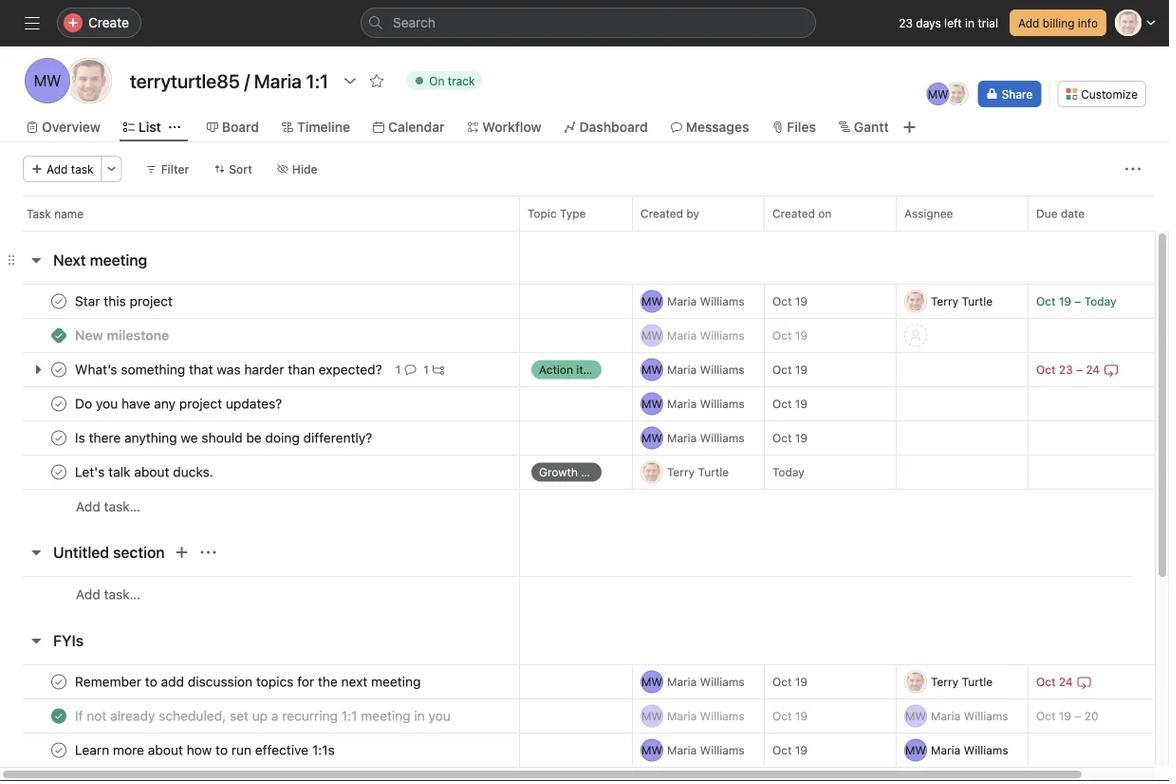 Task type: describe. For each thing, give the bounding box(es) containing it.
completed milestone image
[[51, 328, 66, 343]]

1 add task… row from the top
[[0, 489, 1169, 524]]

untitled section
[[53, 543, 165, 561]]

growth
[[539, 466, 578, 479]]

topic
[[528, 207, 557, 220]]

date
[[1061, 207, 1085, 220]]

maria williams for creator for new milestone cell
[[667, 329, 745, 342]]

0 horizontal spatial repeats image
[[1077, 777, 1092, 781]]

williams for creator for if not already scheduled, set up a recurring 1:1 meeting in your calendar cell
[[700, 710, 745, 723]]

oct down oct 24
[[1037, 710, 1056, 723]]

williams for creator for is there anything we should be doing differently? cell
[[700, 431, 745, 445]]

next
[[53, 251, 86, 269]]

section
[[113, 543, 165, 561]]

action item
[[539, 363, 600, 376]]

customize button
[[1058, 81, 1147, 107]]

topic type
[[528, 207, 586, 220]]

meeting
[[90, 251, 147, 269]]

24 inside header fyis tree grid
[[1059, 675, 1073, 689]]

19 for creator for remember to add discussion topics for the next meeting cell
[[795, 675, 808, 689]]

mw inside creator for learn more about how to run effective 1:1s cell
[[642, 744, 663, 757]]

fyis
[[53, 632, 84, 650]]

billing
[[1043, 16, 1075, 29]]

oct 19 for creator for star this project cell
[[773, 295, 808, 308]]

completed checkbox for do you have any project updates? text field
[[47, 393, 70, 415]]

on track button
[[398, 67, 491, 94]]

19 inside row
[[795, 363, 808, 376]]

what's something that was harder than expected? cell
[[0, 352, 520, 387]]

– for today
[[1075, 295, 1082, 308]]

19 for creator for if not already scheduled, set up a recurring 1:1 meeting in your calendar cell
[[795, 710, 808, 723]]

terry for oct 19
[[931, 295, 959, 308]]

growth conversation
[[539, 466, 650, 479]]

terry for oct 24
[[931, 675, 959, 689]]

williams for creator for what's something that was harder than expected? cell
[[700, 363, 745, 376]]

creator for if not already scheduled, set up a recurring 1:1 meeting in your calendar cell
[[632, 699, 765, 734]]

in
[[965, 16, 975, 29]]

hide
[[292, 162, 318, 176]]

19 for creator for is there anything we should be doing differently? cell
[[795, 431, 808, 445]]

add billing info
[[1018, 16, 1098, 29]]

oct 24
[[1037, 675, 1073, 689]]

new milestone cell
[[0, 318, 520, 353]]

turtle for oct 24
[[962, 675, 993, 689]]

20
[[1085, 710, 1099, 723]]

oct 19 – today
[[1037, 295, 1117, 308]]

completed checkbox for if not already scheduled, set up a recurring 1:1 meeting in your calendar text box
[[47, 705, 70, 728]]

2 add task… row from the top
[[0, 576, 1169, 612]]

filter
[[161, 162, 189, 176]]

list link
[[123, 117, 161, 138]]

add to starred image
[[369, 73, 385, 88]]

search button
[[361, 8, 816, 38]]

board link
[[207, 117, 259, 138]]

terry inside creator for let's talk about ducks. cell
[[667, 466, 695, 479]]

19 for creator for do you have any project updates? cell
[[795, 397, 808, 411]]

oct right creator for star this project cell
[[773, 295, 792, 308]]

1 collapse task list for this section image from the top
[[28, 252, 44, 268]]

task… for add task… button in header next meeting 'tree grid'
[[104, 499, 140, 514]]

left
[[945, 16, 962, 29]]

1 comment image
[[405, 364, 416, 375]]

due
[[1037, 207, 1058, 220]]

create button
[[57, 8, 141, 38]]

maria williams for creator for learn more about how to run effective 1:1s cell
[[667, 744, 745, 757]]

oct up oct 23 – 24
[[1037, 295, 1056, 308]]

completed image for if not already scheduled, set up a recurring 1:1 meeting in your calendar text box
[[47, 705, 70, 728]]

if not already scheduled, set up a recurring 1:1 meeting in your calendar cell
[[0, 699, 520, 734]]

calendar
[[388, 119, 445, 135]]

tab actions image
[[169, 122, 180, 133]]

search
[[393, 15, 436, 30]]

add task… button for 2nd "add task…" 'row' from the bottom of the page
[[76, 496, 140, 517]]

What's something that was harder than expected? text field
[[71, 360, 388, 379]]

mw inside creator for do you have any project updates? cell
[[642, 397, 663, 411]]

completed checkbox inside is there anything we should be doing differently? cell
[[47, 427, 70, 449]]

Completed milestone checkbox
[[51, 328, 66, 343]]

days
[[916, 16, 941, 29]]

19 for creator for learn more about how to run effective 1:1s cell
[[795, 744, 808, 757]]

oct 19 for creator for remember to add discussion topics for the next meeting cell
[[773, 675, 808, 689]]

tt inside creator for let's talk about ducks. cell
[[645, 466, 659, 479]]

maria for creator for remember to add discussion topics for the next meeting cell
[[667, 675, 697, 689]]

gantt link
[[839, 117, 889, 138]]

completed image for star this project text box
[[47, 290, 70, 313]]

track
[[448, 74, 475, 87]]

maria for creator for learn more about how to run effective 1:1s cell
[[667, 744, 697, 757]]

completed image for mw
[[47, 393, 70, 415]]

hide button
[[268, 156, 326, 182]]

next meeting
[[53, 251, 147, 269]]

add task… for add task… button in header next meeting 'tree grid'
[[76, 499, 140, 514]]

turtle inside creator for let's talk about ducks. cell
[[698, 466, 729, 479]]

19 for creator for star this project cell
[[795, 295, 808, 308]]

maria williams for creator for is there anything we should be doing differently? cell
[[667, 431, 745, 445]]

row containing growth conversation
[[0, 455, 1169, 490]]

learn more about how to run effective 1:1s cell
[[0, 733, 520, 768]]

sort
[[229, 162, 252, 176]]

– for 24
[[1076, 363, 1083, 376]]

Learn more about how to run effective 1:1s text field
[[71, 741, 341, 760]]

create
[[88, 15, 129, 30]]

oct 19 inside row
[[773, 363, 808, 376]]

info
[[1078, 16, 1098, 29]]

1 completed image from the top
[[47, 358, 70, 381]]

williams for creator for star this project cell
[[700, 295, 745, 308]]

workflow link
[[467, 117, 542, 138]]

completed checkbox for let's talk about ducks. text field
[[47, 461, 70, 484]]

untitled section button
[[53, 535, 165, 570]]

conversation
[[581, 466, 650, 479]]

maria williams for creator for star this project cell
[[667, 295, 745, 308]]

star this project cell
[[0, 284, 520, 319]]

task… for second "add task…" 'row' from the top of the page add task… button
[[104, 587, 140, 602]]

trial
[[978, 16, 999, 29]]

next meeting button
[[53, 243, 147, 277]]

1 horizontal spatial today
[[1085, 295, 1117, 308]]

calendar link
[[373, 117, 445, 138]]

Let's talk about ducks. text field
[[71, 463, 219, 482]]

repeats image
[[1077, 674, 1092, 690]]

list
[[138, 119, 161, 135]]

creator for star this project cell
[[632, 284, 765, 319]]

created for created on
[[773, 207, 815, 220]]

oct 19 for creator for learn more about how to run effective 1:1s cell
[[773, 744, 808, 757]]

task
[[71, 162, 94, 176]]

creator for what's something that was harder than expected? cell
[[632, 352, 765, 387]]

williams for creator for learn more about how to run effective 1:1s cell
[[700, 744, 745, 757]]

oct right creator for remember to add discussion topics for the next meeting cell
[[773, 675, 792, 689]]

type
[[560, 207, 586, 220]]

workflow
[[483, 119, 542, 135]]

– for 20
[[1075, 710, 1082, 723]]

action item button
[[520, 353, 632, 387]]

completed image for the remember to add discussion topics for the next meeting text box
[[47, 671, 70, 693]]

23 days left in trial
[[899, 16, 999, 29]]

terry turtle for oct 24
[[931, 675, 993, 689]]

mw inside creator for is there anything we should be doing differently? cell
[[642, 431, 663, 445]]

0 vertical spatial repeats image
[[1104, 362, 1119, 377]]

creator for let's talk about ducks. cell
[[632, 455, 765, 490]]

oct 19 for creator for is there anything we should be doing differently? cell
[[773, 431, 808, 445]]



Task type: vqa. For each thing, say whether or not it's contained in the screenshot.
MENU ITEM
no



Task type: locate. For each thing, give the bounding box(es) containing it.
created left on
[[773, 207, 815, 220]]

– inside row
[[1076, 363, 1083, 376]]

more section actions image
[[201, 545, 216, 560]]

oct right creator for learn more about how to run effective 1:1s cell
[[773, 744, 792, 757]]

created
[[641, 207, 683, 220], [773, 207, 815, 220]]

expand sidebar image
[[25, 15, 40, 30]]

completed checkbox for mw
[[47, 739, 70, 762]]

0 horizontal spatial more actions image
[[106, 163, 117, 175]]

oct 19 right creator for do you have any project updates? cell
[[773, 397, 808, 411]]

0 vertical spatial completed checkbox
[[47, 427, 70, 449]]

mw inside creator for star this project cell
[[642, 295, 663, 308]]

mw inside creator for if not already scheduled, set up a recurring 1:1 meeting in your calendar cell
[[642, 710, 663, 723]]

overview link
[[27, 117, 100, 138]]

4 completed image from the top
[[47, 705, 70, 728]]

remember to add discussion topics for the next meeting cell
[[0, 664, 520, 700]]

1 horizontal spatial created
[[773, 207, 815, 220]]

terry
[[931, 295, 959, 308], [667, 466, 695, 479], [931, 675, 959, 689]]

creator for is there anything we should be doing differently? cell
[[632, 421, 765, 456]]

1 add task… from the top
[[76, 499, 140, 514]]

maria for creator for star this project cell
[[667, 295, 697, 308]]

maria for creator for new milestone cell
[[667, 329, 697, 342]]

23 inside header next meeting 'tree grid'
[[1059, 363, 1073, 376]]

repeats image down 20
[[1077, 777, 1092, 781]]

completed checkbox inside if not already scheduled, set up a recurring 1:1 meeting in your calendar 'cell'
[[47, 705, 70, 728]]

2 completed image from the top
[[47, 427, 70, 449]]

creator for learn more about how to run effective 1:1s cell
[[632, 733, 765, 768]]

add down untitled
[[76, 587, 100, 602]]

completed image inside remember to add discussion topics for the next meeting cell
[[47, 671, 70, 693]]

completed checkbox inside the what's something that was harder than expected? cell
[[47, 358, 70, 381]]

completed image inside "learn more about how to run effective 1:1s" cell
[[47, 739, 70, 762]]

terry turtle inside header fyis tree grid
[[931, 675, 993, 689]]

1 vertical spatial add task… row
[[0, 576, 1169, 612]]

1 created from the left
[[641, 207, 683, 220]]

oct 19 for creator for do you have any project updates? cell
[[773, 397, 808, 411]]

add task… button inside header next meeting 'tree grid'
[[76, 496, 140, 517]]

maria inside creator for star this project cell
[[667, 295, 697, 308]]

add task… down untitled section button
[[76, 587, 140, 602]]

2 collapse task list for this section image from the top
[[28, 633, 44, 648]]

williams inside creator for what's something that was harder than expected? cell
[[700, 363, 745, 376]]

williams for creator for do you have any project updates? cell
[[700, 397, 745, 411]]

1 vertical spatial terry turtle
[[667, 466, 729, 479]]

maria williams inside creator for star this project cell
[[667, 295, 745, 308]]

completed checkbox inside star this project cell
[[47, 290, 70, 313]]

0 vertical spatial completed image
[[47, 358, 70, 381]]

maria inside creator for what's something that was harder than expected? cell
[[667, 363, 697, 376]]

2 vertical spatial terry turtle
[[931, 675, 993, 689]]

maria for creator for what's something that was harder than expected? cell
[[667, 363, 697, 376]]

19 for creator for new milestone cell
[[795, 329, 808, 342]]

maria inside creator for remember to add discussion topics for the next meeting cell
[[667, 675, 697, 689]]

1 vertical spatial completed image
[[47, 393, 70, 415]]

maria williams inside creator for learn more about how to run effective 1:1s cell
[[667, 744, 745, 757]]

5 completed image from the top
[[47, 739, 70, 762]]

today up oct 23 – 24
[[1085, 295, 1117, 308]]

completed checkbox down fyis button
[[47, 705, 70, 728]]

maria williams inside creator for remember to add discussion topics for the next meeting cell
[[667, 675, 745, 689]]

due date
[[1037, 207, 1085, 220]]

oct 23 – 24
[[1037, 363, 1100, 376]]

3 completed checkbox from the top
[[47, 739, 70, 762]]

oct 19 for creator for new milestone cell
[[773, 329, 808, 342]]

maria inside creator for new milestone cell
[[667, 329, 697, 342]]

share button
[[978, 81, 1042, 107]]

completed image inside if not already scheduled, set up a recurring 1:1 meeting in your calendar 'cell'
[[47, 705, 70, 728]]

0 vertical spatial add task… row
[[0, 489, 1169, 524]]

terry turtle
[[931, 295, 993, 308], [667, 466, 729, 479], [931, 675, 993, 689]]

completed checkbox inside do you have any project updates? cell
[[47, 393, 70, 415]]

8 oct 19 from the top
[[773, 744, 808, 757]]

23 left days
[[899, 16, 913, 29]]

completed image down completed milestone image at the top left
[[47, 393, 70, 415]]

add left billing on the top
[[1018, 16, 1040, 29]]

gantt
[[854, 119, 889, 135]]

tt
[[80, 72, 99, 90], [950, 87, 965, 101], [909, 295, 923, 308], [645, 466, 659, 479], [909, 675, 923, 689]]

2 vertical spatial –
[[1075, 710, 1082, 723]]

add inside button
[[1018, 16, 1040, 29]]

oct left repeats image
[[1037, 675, 1056, 689]]

williams for creator for new milestone cell
[[700, 329, 745, 342]]

1 horizontal spatial more actions image
[[1126, 161, 1141, 177]]

7 oct 19 from the top
[[773, 710, 808, 723]]

collapse task list for this section image
[[28, 545, 44, 560]]

1 vertical spatial completed checkbox
[[47, 671, 70, 693]]

maria inside creator for learn more about how to run effective 1:1s cell
[[667, 744, 697, 757]]

0 vertical spatial terry turtle
[[931, 295, 993, 308]]

1 completed checkbox from the top
[[47, 290, 70, 313]]

2 vertical spatial terry
[[931, 675, 959, 689]]

Remember to add discussion topics for the next meeting text field
[[71, 673, 427, 692]]

completed checkbox up untitled
[[47, 461, 70, 484]]

completed image right expand subtask list for the task what's something that was harder than expected? icon
[[47, 358, 70, 381]]

1 completed checkbox from the top
[[47, 427, 70, 449]]

24 left repeats image
[[1059, 675, 1073, 689]]

1 completed image from the top
[[47, 290, 70, 313]]

Star this project text field
[[71, 292, 178, 311]]

creator for remember to add discussion topics for the next meeting cell
[[632, 664, 765, 700]]

williams inside creator for star this project cell
[[700, 295, 745, 308]]

1 vertical spatial add task…
[[76, 587, 140, 602]]

0 vertical spatial –
[[1075, 295, 1082, 308]]

24
[[1086, 363, 1100, 376], [1059, 675, 1073, 689]]

row containing task name
[[0, 196, 1169, 231]]

completed checkbox for tt
[[47, 671, 70, 693]]

3 completed checkbox from the top
[[47, 393, 70, 415]]

3 completed image from the top
[[47, 461, 70, 484]]

action
[[539, 363, 573, 376]]

add task…
[[76, 499, 140, 514], [76, 587, 140, 602]]

assignee
[[905, 207, 953, 220]]

dashboard link
[[564, 117, 648, 138]]

completed checkbox for star this project text box
[[47, 290, 70, 313]]

on
[[429, 74, 445, 87]]

dashboard
[[580, 119, 648, 135]]

0 vertical spatial terry
[[931, 295, 959, 308]]

add task… row
[[0, 489, 1169, 524], [0, 576, 1169, 612]]

add billing info button
[[1010, 9, 1107, 36]]

0 horizontal spatial 23
[[899, 16, 913, 29]]

williams inside creator for do you have any project updates? cell
[[700, 397, 745, 411]]

williams inside creator for new milestone cell
[[700, 329, 745, 342]]

1 vertical spatial turtle
[[698, 466, 729, 479]]

maria williams inside creator for is there anything we should be doing differently? cell
[[667, 431, 745, 445]]

oct right creator for what's something that was harder than expected? cell
[[773, 363, 792, 376]]

oct 19 right creator for new milestone cell
[[773, 329, 808, 342]]

1 subtask image
[[433, 364, 444, 375]]

completed checkbox inside let's talk about ducks. cell
[[47, 461, 70, 484]]

maria williams inside creator for do you have any project updates? cell
[[667, 397, 745, 411]]

oct
[[773, 295, 792, 308], [1037, 295, 1056, 308], [773, 329, 792, 342], [773, 363, 792, 376], [1037, 363, 1056, 376], [773, 397, 792, 411], [773, 431, 792, 445], [773, 675, 792, 689], [1037, 675, 1056, 689], [773, 710, 792, 723], [1037, 710, 1056, 723], [773, 744, 792, 757]]

1 vertical spatial add task… button
[[76, 584, 140, 605]]

– up oct 23 – 24
[[1075, 295, 1082, 308]]

completed checkbox inside remember to add discussion topics for the next meeting cell
[[47, 671, 70, 693]]

collapse task list for this section image
[[28, 252, 44, 268], [28, 633, 44, 648]]

oct right creator for is there anything we should be doing differently? cell
[[773, 431, 792, 445]]

0 vertical spatial add task… button
[[76, 496, 140, 517]]

terry turtle down the "assignee"
[[931, 295, 993, 308]]

oct right creator for new milestone cell
[[773, 329, 792, 342]]

0 horizontal spatial 24
[[1059, 675, 1073, 689]]

1 vertical spatial task…
[[104, 587, 140, 602]]

0 vertical spatial today
[[1085, 295, 1117, 308]]

1 vertical spatial terry
[[667, 466, 695, 479]]

add tab image
[[902, 120, 918, 135]]

repeats image right oct 23 – 24
[[1104, 362, 1119, 377]]

1 vertical spatial repeats image
[[1077, 777, 1092, 781]]

share
[[1002, 87, 1033, 101]]

terry inside header fyis tree grid
[[931, 675, 959, 689]]

completed image inside let's talk about ducks. cell
[[47, 461, 70, 484]]

more actions image
[[1126, 161, 1141, 177], [106, 163, 117, 175]]

– left 20
[[1075, 710, 1082, 723]]

24 down "oct 19 – today"
[[1086, 363, 1100, 376]]

Is there anything we should be doing differently? text field
[[71, 429, 378, 448]]

add left the task
[[47, 162, 68, 176]]

add task
[[47, 162, 94, 176]]

1 horizontal spatial 24
[[1086, 363, 1100, 376]]

0 vertical spatial collapse task list for this section image
[[28, 252, 44, 268]]

completed image up untitled
[[47, 461, 70, 484]]

0 vertical spatial turtle
[[962, 295, 993, 308]]

terry turtle inside creator for let's talk about ducks. cell
[[667, 466, 729, 479]]

2 oct 19 from the top
[[773, 329, 808, 342]]

creator for new milestone cell
[[632, 318, 765, 353]]

created on
[[773, 207, 832, 220]]

2 vertical spatial turtle
[[962, 675, 993, 689]]

New milestone text field
[[71, 326, 175, 345]]

header next meeting tree grid
[[0, 284, 1169, 524]]

task… inside header next meeting 'tree grid'
[[104, 499, 140, 514]]

oct 19 – 20
[[1037, 710, 1099, 723]]

turtle inside header fyis tree grid
[[962, 675, 993, 689]]

completed image for learn more about how to run effective 1:1s text box
[[47, 739, 70, 762]]

2 vertical spatial completed checkbox
[[47, 739, 70, 762]]

maria williams for creator for what's something that was harder than expected? cell
[[667, 363, 745, 376]]

show options image
[[343, 73, 358, 88]]

turtle
[[962, 295, 993, 308], [698, 466, 729, 479], [962, 675, 993, 689]]

row
[[0, 196, 1169, 231], [23, 230, 1169, 232], [0, 284, 1169, 319], [0, 318, 1169, 353], [0, 352, 1169, 387], [0, 386, 1169, 421], [0, 421, 1169, 456], [0, 455, 1169, 490], [0, 664, 1169, 700], [0, 699, 1169, 734], [0, 733, 1169, 768]]

collapse task list for this section image left fyis button
[[28, 633, 44, 648]]

completed checkbox up completed milestone checkbox
[[47, 290, 70, 313]]

23
[[899, 16, 913, 29], [1059, 363, 1073, 376]]

add task… button for second "add task…" 'row' from the top of the page
[[76, 584, 140, 605]]

completed checkbox right expand subtask list for the task what's something that was harder than expected? icon
[[47, 358, 70, 381]]

1 vertical spatial 23
[[1059, 363, 1073, 376]]

williams
[[700, 295, 745, 308], [700, 329, 745, 342], [700, 363, 745, 376], [700, 397, 745, 411], [700, 431, 745, 445], [700, 675, 745, 689], [700, 710, 745, 723], [964, 710, 1009, 723], [700, 744, 745, 757], [964, 744, 1009, 757]]

task name
[[27, 207, 84, 220]]

–
[[1075, 295, 1082, 308], [1076, 363, 1083, 376], [1075, 710, 1082, 723]]

add inside header next meeting 'tree grid'
[[76, 499, 100, 514]]

oct 19 right creator for if not already scheduled, set up a recurring 1:1 meeting in your calendar cell
[[773, 710, 808, 723]]

expand subtask list for the task what's something that was harder than expected? image
[[30, 362, 46, 377]]

williams inside creator for remember to add discussion topics for the next meeting cell
[[700, 675, 745, 689]]

mw inside creator for what's something that was harder than expected? cell
[[642, 363, 663, 376]]

filter button
[[137, 156, 198, 182]]

created for created by
[[641, 207, 683, 220]]

files
[[787, 119, 816, 135]]

header fyis tree grid
[[0, 664, 1169, 781]]

search list box
[[361, 8, 816, 38]]

oct right creator for if not already scheduled, set up a recurring 1:1 meeting in your calendar cell
[[773, 710, 792, 723]]

2 add task… button from the top
[[76, 584, 140, 605]]

completed image inside is there anything we should be doing differently? cell
[[47, 427, 70, 449]]

terry turtle left oct 24
[[931, 675, 993, 689]]

2 vertical spatial completed image
[[47, 461, 70, 484]]

oct 19 right creator for remember to add discussion topics for the next meeting cell
[[773, 675, 808, 689]]

row containing action item
[[0, 352, 1169, 387]]

untitled
[[53, 543, 109, 561]]

6 oct 19 from the top
[[773, 675, 808, 689]]

maria williams inside creator for new milestone cell
[[667, 329, 745, 342]]

1 task… from the top
[[104, 499, 140, 514]]

completed checkbox down completed milestone image at the top left
[[47, 393, 70, 415]]

maria for creator for if not already scheduled, set up a recurring 1:1 meeting in your calendar cell
[[667, 710, 697, 723]]

by
[[687, 207, 700, 220]]

If not already scheduled, set up a recurring 1:1 meeting in your calendar text field
[[71, 707, 451, 726]]

23 down "oct 19 – today"
[[1059, 363, 1073, 376]]

5 completed checkbox from the top
[[47, 705, 70, 728]]

repeats image
[[1104, 362, 1119, 377], [1077, 777, 1092, 781]]

timeline link
[[282, 117, 350, 138]]

completed image
[[47, 290, 70, 313], [47, 427, 70, 449], [47, 671, 70, 693], [47, 705, 70, 728], [47, 739, 70, 762]]

0 vertical spatial task…
[[104, 499, 140, 514]]

completed image for is there anything we should be doing differently? text field at the left bottom of page
[[47, 427, 70, 449]]

more actions image down the customize
[[1126, 161, 1141, 177]]

completed image inside star this project cell
[[47, 290, 70, 313]]

on
[[819, 207, 832, 220]]

mw
[[34, 72, 61, 90], [928, 87, 949, 101], [642, 295, 663, 308], [642, 329, 663, 342], [642, 363, 663, 376], [642, 397, 663, 411], [642, 431, 663, 445], [642, 675, 663, 689], [642, 710, 663, 723], [906, 710, 926, 723], [642, 744, 663, 757], [906, 744, 926, 757]]

timeline
[[297, 119, 350, 135]]

created by
[[641, 207, 700, 220]]

0 horizontal spatial today
[[773, 466, 805, 479]]

name
[[54, 207, 84, 220]]

2 add task… from the top
[[76, 587, 140, 602]]

turtle for oct 19
[[962, 295, 993, 308]]

3 oct 19 from the top
[[773, 363, 808, 376]]

2 completed checkbox from the top
[[47, 671, 70, 693]]

completed checkbox inside "learn more about how to run effective 1:1s" cell
[[47, 739, 70, 762]]

maria williams for creator for do you have any project updates? cell
[[667, 397, 745, 411]]

24 inside row
[[1086, 363, 1100, 376]]

creator for do you have any project updates? cell
[[632, 386, 765, 421]]

oct 19 for creator for if not already scheduled, set up a recurring 1:1 meeting in your calendar cell
[[773, 710, 808, 723]]

1 vertical spatial –
[[1076, 363, 1083, 376]]

1 vertical spatial collapse task list for this section image
[[28, 633, 44, 648]]

maria inside creator for if not already scheduled, set up a recurring 1:1 meeting in your calendar cell
[[667, 710, 697, 723]]

maria inside creator for do you have any project updates? cell
[[667, 397, 697, 411]]

0 vertical spatial add task…
[[76, 499, 140, 514]]

oct 19 right creator for what's something that was harder than expected? cell
[[773, 363, 808, 376]]

mw inside creator for new milestone cell
[[642, 329, 663, 342]]

maria williams inside creator for if not already scheduled, set up a recurring 1:1 meeting in your calendar cell
[[667, 710, 745, 723]]

oct right creator for do you have any project updates? cell
[[773, 397, 792, 411]]

add a task to this section image
[[174, 545, 189, 560]]

add task… for second "add task…" 'row' from the top of the page add task… button
[[76, 587, 140, 602]]

maria for creator for is there anything we should be doing differently? cell
[[667, 431, 697, 445]]

add task… button down untitled section button
[[76, 584, 140, 605]]

Completed checkbox
[[47, 290, 70, 313], [47, 358, 70, 381], [47, 393, 70, 415], [47, 461, 70, 484], [47, 705, 70, 728]]

2 created from the left
[[773, 207, 815, 220]]

add task… button
[[76, 496, 140, 517], [76, 584, 140, 605]]

messages
[[686, 119, 749, 135]]

oct 19 down created on
[[773, 295, 808, 308]]

add inside button
[[47, 162, 68, 176]]

completed image inside do you have any project updates? cell
[[47, 393, 70, 415]]

2 completed checkbox from the top
[[47, 358, 70, 381]]

terry turtle for oct 19
[[931, 295, 993, 308]]

maria inside creator for is there anything we should be doing differently? cell
[[667, 431, 697, 445]]

oct 19
[[773, 295, 808, 308], [773, 329, 808, 342], [773, 363, 808, 376], [773, 397, 808, 411], [773, 431, 808, 445], [773, 675, 808, 689], [773, 710, 808, 723], [773, 744, 808, 757]]

– inside header fyis tree grid
[[1075, 710, 1082, 723]]

is there anything we should be doing differently? cell
[[0, 421, 520, 456]]

terry turtle down creator for is there anything we should be doing differently? cell
[[667, 466, 729, 479]]

item
[[577, 363, 600, 376]]

5 oct 19 from the top
[[773, 431, 808, 445]]

customize
[[1081, 87, 1138, 101]]

today
[[1085, 295, 1117, 308], [773, 466, 805, 479]]

messages link
[[671, 117, 749, 138]]

mw inside creator for remember to add discussion topics for the next meeting cell
[[642, 675, 663, 689]]

add task… button up untitled section button
[[76, 496, 140, 517]]

collapse task list for this section image left next
[[28, 252, 44, 268]]

sort button
[[205, 156, 261, 182]]

oct down "oct 19 – today"
[[1037, 363, 1056, 376]]

task… down untitled section
[[104, 587, 140, 602]]

maria williams inside creator for what's something that was harder than expected? cell
[[667, 363, 745, 376]]

add task… up untitled section button
[[76, 499, 140, 514]]

1 add task… button from the top
[[76, 496, 140, 517]]

task…
[[104, 499, 140, 514], [104, 587, 140, 602]]

oct 19 right creator for is there anything we should be doing differently? cell
[[773, 431, 808, 445]]

add task… inside header next meeting 'tree grid'
[[76, 499, 140, 514]]

0 vertical spatial 23
[[899, 16, 913, 29]]

board
[[222, 119, 259, 135]]

overview
[[42, 119, 100, 135]]

add
[[1018, 16, 1040, 29], [47, 162, 68, 176], [76, 499, 100, 514], [76, 587, 100, 602]]

1 vertical spatial 24
[[1059, 675, 1073, 689]]

let's talk about ducks. cell
[[0, 455, 520, 490]]

None text field
[[125, 64, 333, 98]]

do you have any project updates? cell
[[0, 386, 520, 421]]

Do you have any project updates? text field
[[71, 394, 288, 413]]

1 horizontal spatial 23
[[1059, 363, 1073, 376]]

today right creator for let's talk about ducks. cell
[[773, 466, 805, 479]]

task
[[27, 207, 51, 220]]

– down "oct 19 – today"
[[1076, 363, 1083, 376]]

completed image for tt
[[47, 461, 70, 484]]

on track
[[429, 74, 475, 87]]

more actions image right the task
[[106, 163, 117, 175]]

Completed checkbox
[[47, 427, 70, 449], [47, 671, 70, 693], [47, 739, 70, 762]]

oct 19 right creator for learn more about how to run effective 1:1s cell
[[773, 744, 808, 757]]

4 oct 19 from the top
[[773, 397, 808, 411]]

williams inside creator for learn more about how to run effective 1:1s cell
[[700, 744, 745, 757]]

maria williams for creator for remember to add discussion topics for the next meeting cell
[[667, 675, 745, 689]]

0 vertical spatial 24
[[1086, 363, 1100, 376]]

2 task… from the top
[[104, 587, 140, 602]]

1 oct 19 from the top
[[773, 295, 808, 308]]

1 vertical spatial today
[[773, 466, 805, 479]]

fyis button
[[53, 624, 84, 658]]

maria williams for creator for if not already scheduled, set up a recurring 1:1 meeting in your calendar cell
[[667, 710, 745, 723]]

0 horizontal spatial created
[[641, 207, 683, 220]]

tt inside header fyis tree grid
[[909, 675, 923, 689]]

1 horizontal spatial repeats image
[[1104, 362, 1119, 377]]

19
[[795, 295, 808, 308], [1059, 295, 1072, 308], [795, 329, 808, 342], [795, 363, 808, 376], [795, 397, 808, 411], [795, 431, 808, 445], [795, 675, 808, 689], [795, 710, 808, 723], [1059, 710, 1072, 723], [795, 744, 808, 757]]

completed image
[[47, 358, 70, 381], [47, 393, 70, 415], [47, 461, 70, 484]]

williams inside creator for is there anything we should be doing differently? cell
[[700, 431, 745, 445]]

maria williams
[[667, 295, 745, 308], [667, 329, 745, 342], [667, 363, 745, 376], [667, 397, 745, 411], [667, 431, 745, 445], [667, 675, 745, 689], [667, 710, 745, 723], [931, 710, 1009, 723], [667, 744, 745, 757], [931, 744, 1009, 757]]

add up untitled
[[76, 499, 100, 514]]

3 completed image from the top
[[47, 671, 70, 693]]

task… down let's talk about ducks. text field
[[104, 499, 140, 514]]

williams inside creator for if not already scheduled, set up a recurring 1:1 meeting in your calendar cell
[[700, 710, 745, 723]]

created left by
[[641, 207, 683, 220]]

files link
[[772, 117, 816, 138]]

4 completed checkbox from the top
[[47, 461, 70, 484]]

2 completed image from the top
[[47, 393, 70, 415]]

williams for creator for remember to add discussion topics for the next meeting cell
[[700, 675, 745, 689]]

maria for creator for do you have any project updates? cell
[[667, 397, 697, 411]]

add task button
[[23, 156, 102, 182]]

growth conversation button
[[520, 455, 650, 489]]



